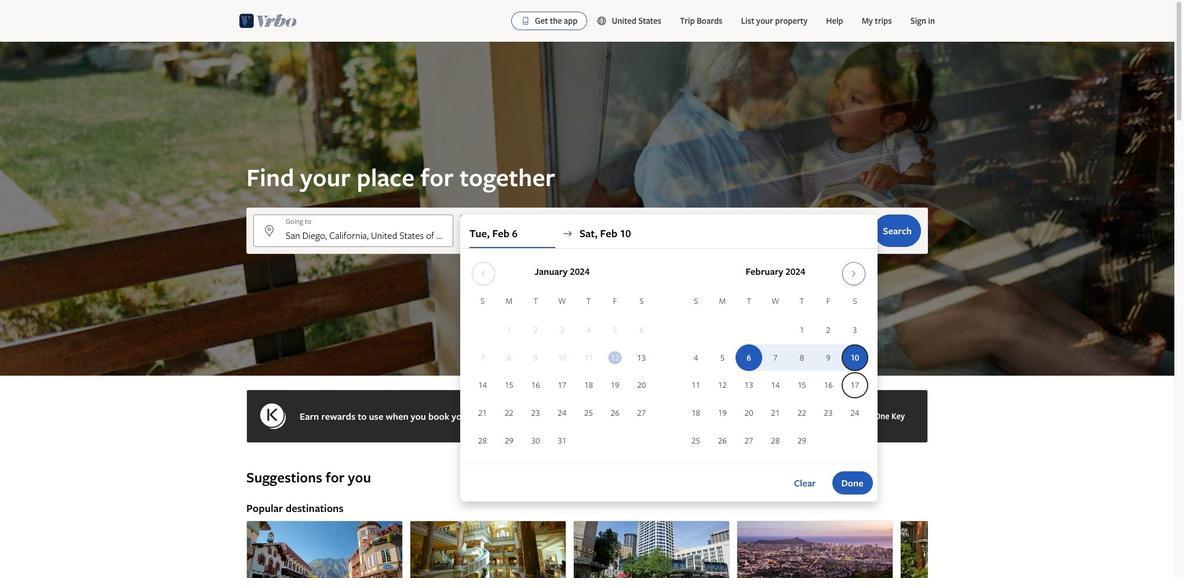 Task type: vqa. For each thing, say whether or not it's contained in the screenshot.
Leavenworth featuring a small town or village and street scenes image
yes



Task type: describe. For each thing, give the bounding box(es) containing it.
small image
[[597, 16, 612, 26]]

recently viewed region
[[239, 450, 935, 469]]

previous month image
[[477, 269, 491, 278]]

makiki - lower punchbowl - tantalus showing landscape views, a sunset and a city image
[[737, 521, 894, 578]]

downtown seattle featuring a skyscraper, a city and street scenes image
[[574, 521, 730, 578]]

february 2024 element
[[683, 295, 869, 455]]

january 2024 element
[[470, 295, 655, 455]]

next month image
[[847, 269, 861, 278]]

show next card image
[[921, 564, 935, 573]]

gastown showing signage, street scenes and outdoor eating image
[[901, 521, 1057, 578]]

directional image
[[562, 228, 573, 239]]



Task type: locate. For each thing, give the bounding box(es) containing it.
main content
[[0, 42, 1175, 578]]

application
[[470, 257, 869, 455]]

today element
[[609, 351, 622, 364]]

download the app button image
[[521, 16, 530, 26]]

las vegas featuring interior views image
[[410, 521, 567, 578]]

wizard region
[[0, 42, 1175, 502]]

leavenworth featuring a small town or village and street scenes image
[[246, 521, 403, 578]]

show previous card image
[[239, 564, 253, 573]]

application inside wizard region
[[470, 257, 869, 455]]

vrbo logo image
[[239, 12, 297, 30]]



